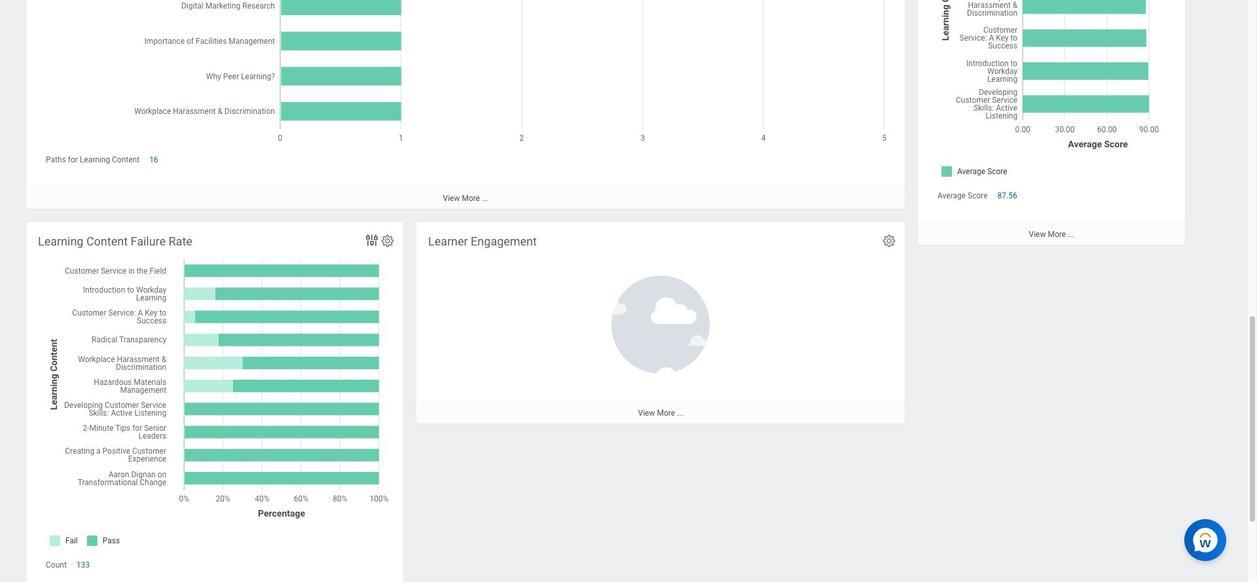Task type: describe. For each thing, give the bounding box(es) containing it.
learning content failure rate element
[[26, 222, 403, 582]]

configure and view chart data image
[[364, 232, 380, 248]]

configure learning content failure rate image
[[380, 234, 395, 248]]

most used content in learning path element
[[26, 0, 905, 209]]

learning content with lowest scores element
[[918, 0, 1185, 245]]

learner engagement element
[[416, 222, 905, 424]]



Task type: locate. For each thing, give the bounding box(es) containing it.
configure learner engagement image
[[882, 234, 896, 248]]



Task type: vqa. For each thing, say whether or not it's contained in the screenshot.
Learning Content Failure Rate element
yes



